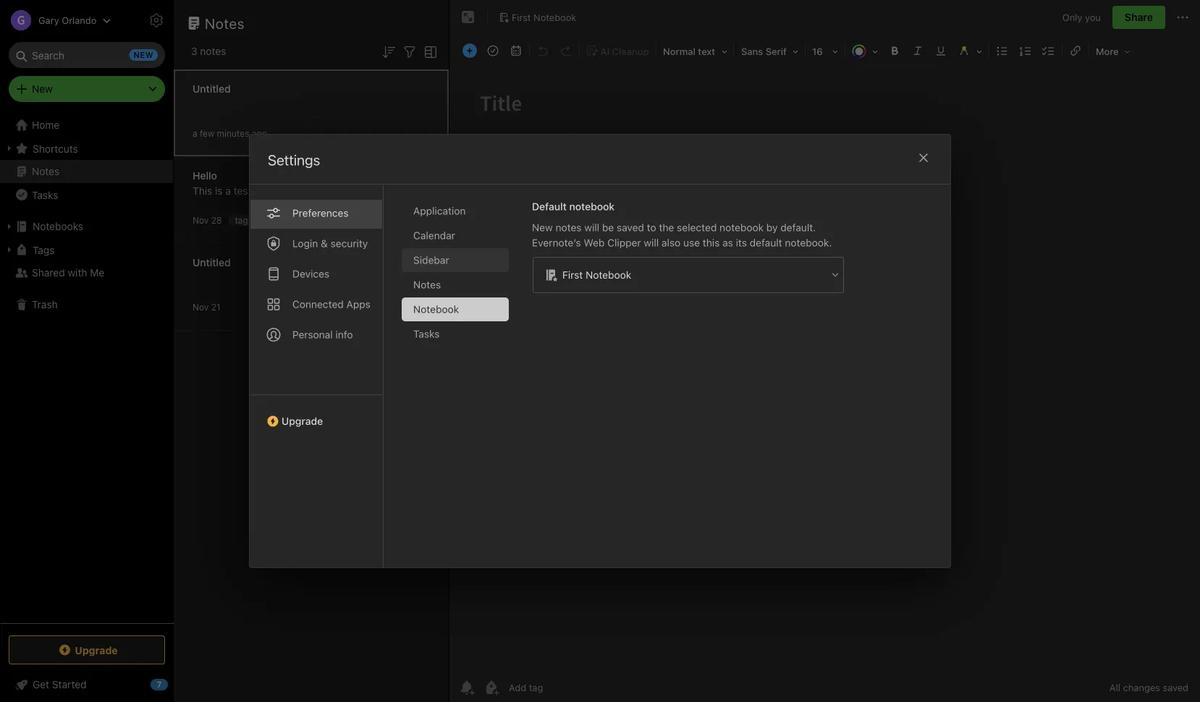 Task type: locate. For each thing, give the bounding box(es) containing it.
2 vertical spatial notes
[[413, 279, 441, 291]]

&
[[321, 237, 328, 249]]

0 horizontal spatial notebook
[[413, 303, 459, 315]]

0 vertical spatial notebook
[[569, 201, 615, 212]]

share
[[1125, 11, 1153, 23]]

new inside new notes will be saved to the selected notebook by default. evernote's web clipper will also use this as its default notebook.
[[532, 222, 553, 233]]

0 vertical spatial untitled
[[193, 83, 231, 95]]

1 horizontal spatial notes
[[556, 222, 582, 233]]

0 horizontal spatial first
[[512, 12, 531, 23]]

nov 21
[[193, 302, 220, 312]]

28
[[211, 215, 222, 225]]

shared
[[32, 267, 65, 279]]

0 horizontal spatial test
[[234, 185, 252, 197]]

shared with me
[[32, 267, 104, 279]]

1 vertical spatial nov
[[193, 302, 209, 312]]

tasks up notebooks
[[32, 189, 58, 201]]

notes for 3
[[200, 45, 226, 57]]

0 horizontal spatial will
[[584, 222, 599, 233]]

notes
[[200, 45, 226, 57], [556, 222, 582, 233]]

add tag image
[[483, 679, 500, 696]]

1 horizontal spatial new
[[532, 222, 553, 233]]

1 vertical spatial untitled
[[193, 257, 231, 269]]

application tab
[[402, 199, 509, 223]]

0 horizontal spatial saved
[[617, 222, 644, 233]]

tree
[[0, 114, 174, 623]]

0 vertical spatial first notebook
[[512, 12, 576, 23]]

untitled
[[193, 83, 231, 95], [193, 257, 231, 269]]

default notebook
[[532, 201, 615, 212]]

login
[[292, 237, 318, 249]]

notebook inside button
[[534, 12, 576, 23]]

2 horizontal spatial notebook
[[586, 269, 631, 281]]

selected
[[677, 222, 717, 233]]

1 horizontal spatial tab list
[[402, 199, 520, 568]]

0 horizontal spatial upgrade
[[75, 644, 118, 656]]

notebook up its
[[720, 222, 764, 233]]

0 vertical spatial upgrade
[[282, 415, 323, 427]]

notebooks link
[[0, 215, 173, 238]]

0 vertical spatial saved
[[617, 222, 644, 233]]

nov for nov 28
[[193, 215, 209, 225]]

1 vertical spatial test
[[261, 215, 277, 225]]

1 horizontal spatial upgrade
[[282, 415, 323, 427]]

2 untitled from the top
[[193, 257, 231, 269]]

1 vertical spatial first
[[562, 269, 583, 281]]

nov
[[193, 215, 209, 225], [193, 302, 209, 312]]

2 vertical spatial notebook
[[413, 303, 459, 315]]

1 vertical spatial saved
[[1163, 682, 1189, 693]]

will
[[584, 222, 599, 233], [644, 237, 659, 249]]

1 horizontal spatial saved
[[1163, 682, 1189, 693]]

0 vertical spatial notes
[[205, 14, 245, 31]]

will up the web
[[584, 222, 599, 233]]

0 vertical spatial first
[[512, 12, 531, 23]]

tag
[[235, 215, 248, 225]]

notes down the sidebar
[[413, 279, 441, 291]]

test
[[234, 185, 252, 197], [261, 215, 277, 225]]

1 vertical spatial notes
[[556, 222, 582, 233]]

1 horizontal spatial notebook
[[720, 222, 764, 233]]

0 horizontal spatial upgrade button
[[9, 636, 165, 665]]

default.
[[781, 222, 816, 233]]

a right is
[[225, 185, 231, 197]]

0 vertical spatial notebook
[[534, 12, 576, 23]]

home link
[[0, 114, 174, 137]]

sidebar
[[413, 254, 449, 266]]

test right tag
[[261, 215, 277, 225]]

a
[[193, 128, 197, 139], [225, 185, 231, 197]]

first
[[512, 12, 531, 23], [562, 269, 583, 281]]

by
[[767, 222, 778, 233]]

devices
[[292, 268, 330, 280]]

bold image
[[885, 41, 905, 61]]

tasks down notebook tab
[[413, 328, 440, 340]]

1 vertical spatial new
[[532, 222, 553, 233]]

clipper
[[608, 237, 641, 249]]

notebook up be
[[569, 201, 615, 212]]

notes link
[[0, 160, 173, 183]]

nov left 28
[[193, 215, 209, 225]]

1 vertical spatial upgrade
[[75, 644, 118, 656]]

0 vertical spatial new
[[32, 83, 53, 95]]

notes up evernote's at the top of the page
[[556, 222, 582, 233]]

None search field
[[19, 42, 155, 68]]

2 nov from the top
[[193, 302, 209, 312]]

3 notes
[[191, 45, 226, 57]]

first notebook down the web
[[562, 269, 631, 281]]

1 horizontal spatial a
[[225, 185, 231, 197]]

0 vertical spatial tasks
[[32, 189, 58, 201]]

test right is
[[234, 185, 252, 197]]

web
[[584, 237, 605, 249]]

tab list
[[250, 185, 384, 568], [402, 199, 520, 568]]

personal
[[292, 329, 333, 341]]

1 horizontal spatial tasks
[[413, 328, 440, 340]]

hello
[[193, 170, 217, 182]]

first up calendar event image
[[512, 12, 531, 23]]

notebook
[[569, 201, 615, 212], [720, 222, 764, 233]]

0 vertical spatial nov
[[193, 215, 209, 225]]

changes
[[1123, 682, 1160, 693]]

0 horizontal spatial notes
[[32, 165, 60, 177]]

0 vertical spatial notes
[[200, 45, 226, 57]]

1 vertical spatial tasks
[[413, 328, 440, 340]]

0 horizontal spatial a
[[193, 128, 197, 139]]

0 horizontal spatial notebook
[[569, 201, 615, 212]]

default
[[532, 201, 567, 212]]

tab list containing application
[[402, 199, 520, 568]]

shortcuts button
[[0, 137, 173, 160]]

is
[[215, 185, 223, 197]]

0 horizontal spatial tab list
[[250, 185, 384, 568]]

saved up clipper
[[617, 222, 644, 233]]

insert image
[[459, 41, 481, 61]]

1 untitled from the top
[[193, 83, 231, 95]]

settings image
[[148, 12, 165, 29]]

upgrade for upgrade popup button to the bottom
[[75, 644, 118, 656]]

notes
[[205, 14, 245, 31], [32, 165, 60, 177], [413, 279, 441, 291]]

1 horizontal spatial upgrade button
[[250, 395, 383, 433]]

new notes will be saved to the selected notebook by default. evernote's web clipper will also use this as its default notebook.
[[532, 222, 832, 249]]

1 vertical spatial notebook
[[720, 222, 764, 233]]

tasks
[[32, 189, 58, 201], [413, 328, 440, 340]]

evernote's
[[532, 237, 581, 249]]

personal info
[[292, 329, 353, 341]]

new up home
[[32, 83, 53, 95]]

0 vertical spatial a
[[193, 128, 197, 139]]

nov left 21
[[193, 302, 209, 312]]

as
[[723, 237, 733, 249]]

new inside popup button
[[32, 83, 53, 95]]

1 horizontal spatial will
[[644, 237, 659, 249]]

1 horizontal spatial first
[[562, 269, 583, 281]]

new
[[32, 83, 53, 95], [532, 222, 553, 233]]

a left few
[[193, 128, 197, 139]]

first notebook button
[[494, 7, 582, 28]]

1 vertical spatial notebook
[[586, 269, 631, 281]]

1 horizontal spatial notebook
[[534, 12, 576, 23]]

new up evernote's at the top of the page
[[532, 222, 553, 233]]

notes down shortcuts at the top left of page
[[32, 165, 60, 177]]

notes up 3 notes at the top
[[205, 14, 245, 31]]

first notebook up calendar event image
[[512, 12, 576, 23]]

notebook
[[534, 12, 576, 23], [586, 269, 631, 281], [413, 303, 459, 315]]

1 vertical spatial notes
[[32, 165, 60, 177]]

checklist image
[[1039, 41, 1059, 61]]

minutes
[[217, 128, 249, 139]]

its
[[736, 237, 747, 249]]

2 horizontal spatial notes
[[413, 279, 441, 291]]

upgrade
[[282, 415, 323, 427], [75, 644, 118, 656]]

upgrade inside tab list
[[282, 415, 323, 427]]

heading level image
[[658, 41, 733, 61]]

saved right "changes"
[[1163, 682, 1189, 693]]

0 horizontal spatial notes
[[200, 45, 226, 57]]

1 vertical spatial first notebook
[[562, 269, 631, 281]]

tree containing home
[[0, 114, 174, 623]]

will down the to
[[644, 237, 659, 249]]

untitled down 3 notes at the top
[[193, 83, 231, 95]]

notebook.
[[785, 237, 832, 249]]

upgrade button
[[250, 395, 383, 433], [9, 636, 165, 665]]

first down evernote's at the top of the page
[[562, 269, 583, 281]]

notes inside new notes will be saved to the selected notebook by default. evernote's web clipper will also use this as its default notebook.
[[556, 222, 582, 233]]

1 nov from the top
[[193, 215, 209, 225]]

untitled down nov 28
[[193, 257, 231, 269]]

0 horizontal spatial tasks
[[32, 189, 58, 201]]

saved inside the note window element
[[1163, 682, 1189, 693]]

also
[[662, 237, 681, 249]]

nov for nov 21
[[193, 302, 209, 312]]

0 horizontal spatial new
[[32, 83, 53, 95]]

expand note image
[[460, 9, 477, 26]]

notes right the 3
[[200, 45, 226, 57]]

saved
[[617, 222, 644, 233], [1163, 682, 1189, 693]]

first notebook
[[512, 12, 576, 23], [562, 269, 631, 281]]



Task type: describe. For each thing, give the bounding box(es) containing it.
tasks inside tasks button
[[32, 189, 58, 201]]

a few minutes ago
[[193, 128, 267, 139]]

font family image
[[736, 41, 804, 61]]

notebook inside new notes will be saved to the selected notebook by default. evernote's web clipper will also use this as its default notebook.
[[720, 222, 764, 233]]

this
[[193, 185, 212, 197]]

add a reminder image
[[458, 679, 476, 696]]

trash
[[32, 299, 58, 311]]

highlight image
[[953, 41, 987, 61]]

1 vertical spatial upgrade button
[[9, 636, 165, 665]]

0 vertical spatial will
[[584, 222, 599, 233]]

saved inside new notes will be saved to the selected notebook by default. evernote's web clipper will also use this as its default notebook.
[[617, 222, 644, 233]]

notebooks
[[33, 220, 83, 232]]

apps
[[346, 298, 371, 310]]

shared with me link
[[0, 261, 173, 284]]

application
[[413, 205, 466, 217]]

first notebook inside default notebook field
[[562, 269, 631, 281]]

tasks tab
[[402, 322, 509, 346]]

login & security
[[292, 237, 368, 249]]

untitled for 21
[[193, 257, 231, 269]]

note window element
[[450, 0, 1200, 702]]

use
[[683, 237, 700, 249]]

notes for new
[[556, 222, 582, 233]]

notebook tab
[[402, 298, 509, 321]]

me
[[90, 267, 104, 279]]

1 horizontal spatial test
[[261, 215, 277, 225]]

close image
[[915, 149, 932, 167]]

new for new notes will be saved to the selected notebook by default. evernote's web clipper will also use this as its default notebook.
[[532, 222, 553, 233]]

preferences
[[292, 207, 349, 219]]

ago
[[252, 128, 267, 139]]

you
[[1085, 12, 1101, 23]]

0 vertical spatial upgrade button
[[250, 395, 383, 433]]

trash link
[[0, 293, 173, 316]]

untitled for few
[[193, 83, 231, 95]]

upgrade for upgrade popup button to the top
[[282, 415, 323, 427]]

connected apps
[[292, 298, 371, 310]]

1 vertical spatial a
[[225, 185, 231, 197]]

the
[[659, 222, 674, 233]]

first notebook inside button
[[512, 12, 576, 23]]

tags
[[33, 244, 55, 256]]

this is a test
[[193, 185, 252, 197]]

to
[[647, 222, 656, 233]]

21
[[211, 302, 220, 312]]

home
[[32, 119, 60, 131]]

new for new
[[32, 83, 53, 95]]

sidebar tab
[[402, 248, 509, 272]]

be
[[602, 222, 614, 233]]

Search text field
[[19, 42, 155, 68]]

info
[[336, 329, 353, 341]]

only you
[[1063, 12, 1101, 23]]

first inside default notebook field
[[562, 269, 583, 281]]

bulleted list image
[[992, 41, 1013, 61]]

numbered list image
[[1016, 41, 1036, 61]]

font color image
[[847, 41, 883, 61]]

3
[[191, 45, 197, 57]]

notebook inside tab
[[413, 303, 459, 315]]

tasks button
[[0, 183, 173, 206]]

expand notebooks image
[[4, 221, 15, 232]]

font size image
[[807, 41, 843, 61]]

calendar
[[413, 229, 455, 241]]

tasks inside tasks tab
[[413, 328, 440, 340]]

notes tab
[[402, 273, 509, 297]]

all changes saved
[[1110, 682, 1189, 693]]

notes inside tab
[[413, 279, 441, 291]]

notebook inside field
[[586, 269, 631, 281]]

default
[[750, 237, 782, 249]]

more image
[[1091, 41, 1136, 61]]

calendar event image
[[506, 41, 526, 61]]

insert link image
[[1066, 41, 1086, 61]]

with
[[68, 267, 87, 279]]

calendar tab
[[402, 224, 509, 248]]

expand tags image
[[4, 244, 15, 256]]

1 vertical spatial will
[[644, 237, 659, 249]]

tab list containing preferences
[[250, 185, 384, 568]]

shortcuts
[[33, 142, 78, 154]]

all
[[1110, 682, 1121, 693]]

nov 28
[[193, 215, 222, 225]]

first inside button
[[512, 12, 531, 23]]

security
[[331, 237, 368, 249]]

Default notebook field
[[532, 256, 845, 294]]

only
[[1063, 12, 1083, 23]]

new button
[[9, 76, 165, 102]]

connected
[[292, 298, 344, 310]]

tags button
[[0, 238, 173, 261]]

task image
[[483, 41, 503, 61]]

share button
[[1113, 6, 1166, 29]]

underline image
[[931, 41, 951, 61]]

this
[[703, 237, 720, 249]]

0 vertical spatial test
[[234, 185, 252, 197]]

few
[[200, 128, 214, 139]]

settings
[[268, 151, 320, 168]]

italic image
[[908, 41, 928, 61]]

Note Editor text field
[[450, 69, 1200, 673]]

1 horizontal spatial notes
[[205, 14, 245, 31]]



Task type: vqa. For each thing, say whether or not it's contained in the screenshot.
Note Window element
yes



